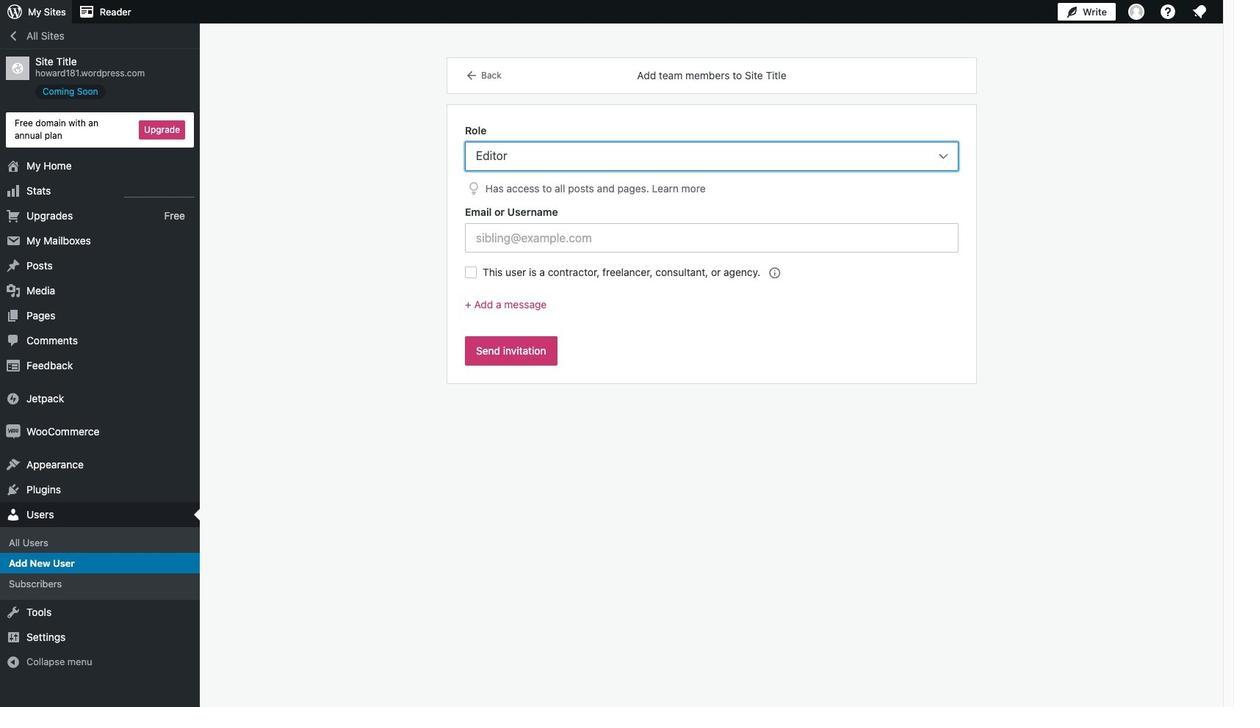 Task type: locate. For each thing, give the bounding box(es) containing it.
1 group from the top
[[465, 123, 959, 198]]

1 vertical spatial group
[[465, 205, 959, 253]]

None checkbox
[[465, 267, 477, 279]]

my profile image
[[1128, 4, 1145, 20]]

1 vertical spatial img image
[[6, 424, 21, 439]]

1 img image from the top
[[6, 391, 21, 406]]

2 vertical spatial group
[[465, 297, 959, 325]]

more information image
[[768, 266, 781, 279]]

0 vertical spatial img image
[[6, 391, 21, 406]]

main content
[[447, 58, 976, 384]]

group
[[465, 123, 959, 198], [465, 205, 959, 253], [465, 297, 959, 325]]

0 vertical spatial group
[[465, 123, 959, 198]]

sibling@example.com text field
[[465, 224, 959, 253]]

2 group from the top
[[465, 205, 959, 253]]

img image
[[6, 391, 21, 406], [6, 424, 21, 439]]



Task type: describe. For each thing, give the bounding box(es) containing it.
3 group from the top
[[465, 297, 959, 325]]

highest hourly views 0 image
[[124, 188, 194, 197]]

manage your notifications image
[[1191, 3, 1208, 21]]

help image
[[1159, 3, 1177, 21]]

2 img image from the top
[[6, 424, 21, 439]]



Task type: vqa. For each thing, say whether or not it's contained in the screenshot.
Visit
no



